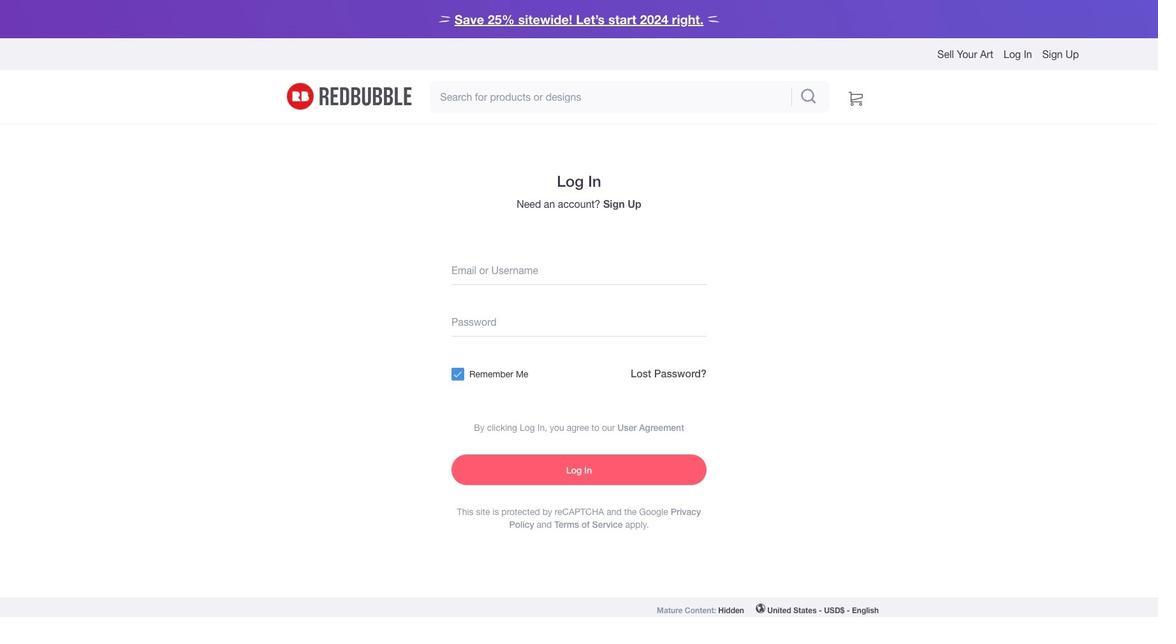 Task type: describe. For each thing, give the bounding box(es) containing it.
Search search field
[[430, 81, 789, 113]]



Task type: vqa. For each thing, say whether or not it's contained in the screenshot.
footer
no



Task type: locate. For each thing, give the bounding box(es) containing it.
None text field
[[452, 255, 707, 285]]

cart image
[[849, 87, 863, 106]]

None search field
[[430, 81, 830, 113]]

None password field
[[452, 306, 707, 337]]

None submit
[[718, 607, 744, 616]]



